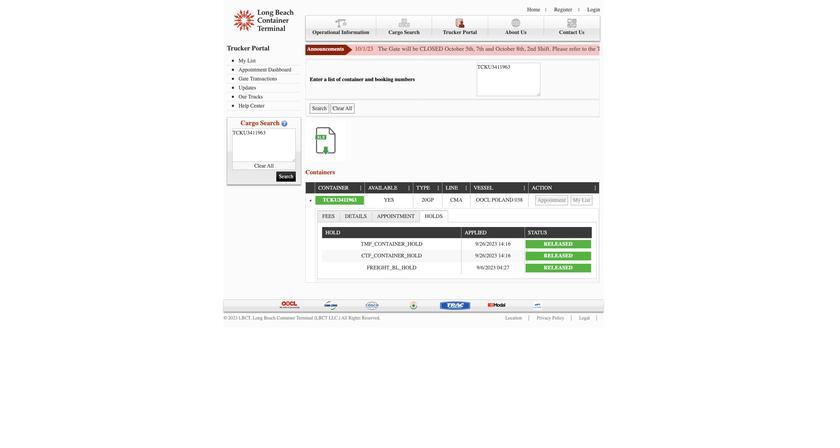 Task type: describe. For each thing, give the bounding box(es) containing it.
refer
[[570, 45, 581, 53]]

details
[[345, 214, 367, 220]]

containers
[[306, 169, 335, 176]]

038
[[515, 197, 523, 203]]

1 vertical spatial and
[[365, 77, 374, 83]]

vessel
[[474, 185, 494, 191]]

9/26/2023 14:16 for tmf_container_hold
[[476, 241, 511, 247]]

released for freight_bl_hold
[[544, 265, 573, 271]]

the
[[378, 45, 388, 53]]

information
[[342, 29, 370, 35]]

9/6/2023 04:27 cell
[[462, 263, 525, 274]]

menu bar containing my list
[[227, 57, 304, 111]]

8th,
[[517, 45, 526, 53]]

tcku3411963
[[323, 197, 357, 203]]

available
[[368, 185, 398, 191]]

long
[[253, 316, 263, 321]]

appointment
[[377, 214, 415, 220]]

help center link
[[232, 103, 301, 109]]

ctf_container_hold
[[362, 253, 422, 259]]

line link
[[446, 183, 462, 194]]

holds tab
[[420, 211, 448, 223]]

gate
[[693, 45, 703, 53]]

cargo inside menu bar
[[389, 29, 403, 35]]

0 horizontal spatial trucker
[[227, 44, 250, 52]]

0 horizontal spatial cargo
[[241, 119, 259, 127]]

line column header
[[443, 183, 471, 194]]

appointment
[[239, 67, 267, 73]]

edit column settings image for container
[[359, 186, 364, 191]]

contact us link
[[544, 17, 600, 36]]

page
[[654, 45, 665, 53]]

released cell for tmf_container_hold
[[525, 239, 592, 251]]

list
[[248, 58, 256, 64]]

oocl poland 038 cell
[[471, 194, 529, 207]]

tmf_container_hold
[[361, 241, 423, 247]]

reserved.
[[362, 316, 381, 321]]

type column header
[[413, 183, 443, 194]]

about us
[[505, 29, 527, 35]]

closed
[[420, 45, 444, 53]]

released cell for freight_bl_hold
[[525, 263, 592, 274]]

1 | from the left
[[546, 7, 547, 13]]

operational
[[313, 29, 340, 35]]

contact
[[560, 29, 578, 35]]

cargo search inside menu bar
[[389, 29, 420, 35]]

privacy
[[537, 316, 552, 321]]

week.
[[739, 45, 753, 53]]

freight_bl_hold
[[367, 265, 417, 271]]

1 horizontal spatial search
[[404, 29, 420, 35]]

cma cell
[[443, 194, 471, 207]]

row group inside tree grid
[[323, 239, 592, 274]]

container column header
[[315, 183, 365, 194]]

edit column settings image for type
[[436, 186, 442, 191]]

appointment dashboard link
[[232, 67, 301, 73]]

updates link
[[232, 85, 301, 91]]

1 horizontal spatial gate
[[389, 45, 401, 53]]

about us link
[[488, 17, 544, 36]]

transactions
[[250, 76, 277, 82]]

details
[[705, 45, 720, 53]]

my list link
[[232, 58, 301, 64]]

released cell for ctf_container_hold
[[525, 251, 592, 263]]

trucker portal inside "link"
[[443, 29, 477, 35]]

1 for from the left
[[667, 45, 674, 53]]

my
[[239, 58, 246, 64]]

container
[[342, 77, 364, 83]]

operational information
[[313, 29, 370, 35]]

2 the from the left
[[730, 45, 738, 53]]

9/26/2023 for tmf_container_hold
[[476, 241, 497, 247]]

ctf_container_hold cell
[[323, 251, 462, 263]]

action column header
[[529, 183, 600, 194]]

1 horizontal spatial and
[[486, 45, 495, 53]]

row containing freight_bl_hold
[[323, 263, 592, 274]]

privacy policy
[[537, 316, 565, 321]]

hours
[[626, 45, 641, 53]]

1 october from the left
[[445, 45, 464, 53]]

2 october from the left
[[496, 45, 515, 53]]

trucks
[[248, 94, 263, 100]]

9/26/2023 14:16 cell for tmf_container_hold
[[462, 239, 525, 251]]

login link
[[588, 7, 601, 13]]

llc.)
[[329, 316, 341, 321]]

Enter container numbers and/ or booking numbers. Press ESC to reset input box text field
[[477, 63, 541, 96]]

action
[[532, 185, 552, 191]]

terminal
[[296, 316, 313, 321]]

clear
[[254, 163, 266, 169]]

2nd
[[528, 45, 537, 53]]

released for ctf_container_hold
[[544, 253, 573, 259]]

applied link
[[465, 228, 490, 238]]

announcements
[[307, 46, 344, 52]]

10/1/23
[[355, 45, 374, 53]]

© 2023 lbct, long beach container terminal (lbct llc.) all rights reserved.
[[224, 316, 381, 321]]

clear all button
[[232, 162, 296, 170]]

to
[[583, 45, 587, 53]]

details tab
[[340, 211, 372, 222]]

row containing tcku3411963
[[306, 194, 600, 207]]

10/1/23 the gate will be closed october 5th, 7th and october 8th, 2nd shift. please refer to the truck gate hours web page for further gate details for the week.
[[355, 45, 753, 53]]

row group containing tcku3411963
[[306, 194, 600, 283]]

(lbct
[[314, 316, 328, 321]]

available column header
[[365, 183, 413, 194]]

of
[[337, 77, 341, 83]]

location
[[506, 316, 522, 321]]

gate transactions link
[[232, 76, 301, 82]]

yes
[[384, 197, 394, 203]]

register
[[555, 7, 573, 13]]

poland
[[492, 197, 514, 203]]

oocl poland 038
[[476, 197, 523, 203]]

9/6/2023
[[477, 265, 496, 271]]

policy
[[553, 316, 565, 321]]

9/26/2023 14:16 for ctf_container_hold
[[476, 253, 511, 259]]

about
[[505, 29, 520, 35]]

hold link
[[326, 228, 344, 238]]

be
[[413, 45, 419, 53]]

enter
[[310, 77, 323, 83]]

fees
[[323, 214, 335, 220]]

oocl
[[476, 197, 491, 203]]

edit column settings image for vessel
[[522, 186, 528, 191]]



Task type: vqa. For each thing, say whether or not it's contained in the screenshot.
Page 2 field
no



Task type: locate. For each thing, give the bounding box(es) containing it.
legal
[[580, 316, 590, 321]]

list
[[328, 77, 335, 83]]

all right "llc.)"
[[342, 316, 348, 321]]

2 horizontal spatial edit column settings image
[[464, 186, 469, 191]]

20gp cell
[[413, 194, 443, 207]]

3 edit column settings image from the left
[[593, 186, 599, 191]]

1 horizontal spatial trucker
[[443, 29, 462, 35]]

5th,
[[466, 45, 475, 53]]

row
[[306, 183, 600, 194], [306, 194, 600, 207], [323, 228, 592, 239], [323, 239, 592, 251], [323, 251, 592, 263], [323, 263, 592, 274]]

0 horizontal spatial for
[[667, 45, 674, 53]]

location link
[[506, 316, 522, 321]]

None submit
[[310, 104, 329, 114], [277, 172, 296, 182], [310, 104, 329, 114], [277, 172, 296, 182]]

1 the from the left
[[589, 45, 596, 53]]

gate right truck
[[613, 45, 625, 53]]

1 horizontal spatial cargo search
[[389, 29, 420, 35]]

2 14:16 from the top
[[499, 253, 511, 259]]

0 vertical spatial 9/26/2023 14:16
[[476, 241, 511, 247]]

1 vertical spatial all
[[342, 316, 348, 321]]

our
[[239, 94, 247, 100]]

cargo
[[389, 29, 403, 35], [241, 119, 259, 127]]

2 us from the left
[[579, 29, 585, 35]]

search
[[404, 29, 420, 35], [260, 119, 280, 127]]

3 edit column settings image from the left
[[464, 186, 469, 191]]

register link
[[555, 7, 573, 13]]

0 vertical spatial 14:16
[[499, 241, 511, 247]]

0 horizontal spatial search
[[260, 119, 280, 127]]

tree grid containing container
[[306, 183, 600, 283]]

row containing container
[[306, 183, 600, 194]]

portal
[[463, 29, 477, 35], [252, 44, 270, 52]]

released cell
[[525, 239, 592, 251], [525, 251, 592, 263], [525, 263, 592, 274]]

grid
[[323, 228, 592, 274]]

cargo up will
[[389, 29, 403, 35]]

all right the clear
[[267, 163, 274, 169]]

14:16 for tmf_container_hold
[[499, 241, 511, 247]]

vessel column header
[[471, 183, 529, 194]]

|
[[546, 7, 547, 13], [579, 7, 580, 13]]

1 horizontal spatial all
[[342, 316, 348, 321]]

enter a list of container and booking numbers
[[310, 77, 415, 83]]

1 horizontal spatial for
[[722, 45, 729, 53]]

0 horizontal spatial trucker portal
[[227, 44, 270, 52]]

portal up my list 'link'
[[252, 44, 270, 52]]

edit column settings image left line
[[436, 186, 442, 191]]

all inside button
[[267, 163, 274, 169]]

9/26/2023 14:16
[[476, 241, 511, 247], [476, 253, 511, 259]]

released for tmf_container_hold
[[544, 241, 573, 247]]

help
[[239, 103, 249, 109]]

our trucks link
[[232, 94, 301, 100]]

1 vertical spatial 9/26/2023 14:16
[[476, 253, 511, 259]]

the right to
[[589, 45, 596, 53]]

2023
[[228, 316, 238, 321]]

portal up 5th, on the top of page
[[463, 29, 477, 35]]

dashboard
[[268, 67, 292, 73]]

us for contact us
[[579, 29, 585, 35]]

9/26/2023 for ctf_container_hold
[[476, 253, 497, 259]]

cell
[[529, 194, 600, 207]]

0 horizontal spatial cargo search
[[241, 119, 280, 127]]

please
[[553, 45, 568, 53]]

edit column settings image inside line column header
[[464, 186, 469, 191]]

us right about
[[521, 29, 527, 35]]

2 horizontal spatial gate
[[613, 45, 625, 53]]

1 14:16 from the top
[[499, 241, 511, 247]]

edit column settings image inside available column header
[[407, 186, 412, 191]]

trucker up my
[[227, 44, 250, 52]]

None button
[[331, 104, 355, 114], [536, 196, 569, 206], [571, 196, 593, 206], [331, 104, 355, 114], [536, 196, 569, 206], [571, 196, 593, 206]]

october
[[445, 45, 464, 53], [496, 45, 515, 53]]

0 horizontal spatial edit column settings image
[[407, 186, 412, 191]]

edit column settings image for available
[[407, 186, 412, 191]]

edit column settings image right "line" "link"
[[464, 186, 469, 191]]

status link
[[528, 228, 551, 238]]

20gp
[[422, 197, 434, 203]]

2 9/26/2023 from the top
[[476, 253, 497, 259]]

numbers
[[395, 77, 415, 83]]

0 horizontal spatial october
[[445, 45, 464, 53]]

1 9/26/2023 14:16 from the top
[[476, 241, 511, 247]]

1 vertical spatial search
[[260, 119, 280, 127]]

9/26/2023 14:16 cell
[[462, 239, 525, 251], [462, 251, 525, 263]]

3 released cell from the top
[[525, 263, 592, 274]]

us
[[521, 29, 527, 35], [579, 29, 585, 35]]

1 vertical spatial 14:16
[[499, 253, 511, 259]]

trucker portal link
[[433, 17, 488, 36]]

gate
[[389, 45, 401, 53], [613, 45, 625, 53], [239, 76, 249, 82]]

9/26/2023 up 9/6/2023
[[476, 253, 497, 259]]

0 horizontal spatial all
[[267, 163, 274, 169]]

center
[[251, 103, 265, 109]]

©
[[224, 316, 227, 321]]

privacy policy link
[[537, 316, 565, 321]]

beach
[[264, 316, 276, 321]]

released
[[544, 241, 573, 247], [544, 253, 573, 259], [544, 265, 573, 271]]

3 released from the top
[[544, 265, 573, 271]]

fees tab
[[317, 211, 340, 222]]

1 horizontal spatial edit column settings image
[[522, 186, 528, 191]]

status
[[528, 230, 548, 236]]

search up be
[[404, 29, 420, 35]]

1 us from the left
[[521, 29, 527, 35]]

1 vertical spatial trucker
[[227, 44, 250, 52]]

| right the home
[[546, 7, 547, 13]]

truck
[[598, 45, 612, 53]]

tab list containing fees
[[316, 209, 599, 281]]

9/26/2023 14:16 down applied link
[[476, 241, 511, 247]]

0 vertical spatial search
[[404, 29, 420, 35]]

and left booking
[[365, 77, 374, 83]]

trucker portal up list
[[227, 44, 270, 52]]

0 vertical spatial portal
[[463, 29, 477, 35]]

cargo search up will
[[389, 29, 420, 35]]

1 horizontal spatial trucker portal
[[443, 29, 477, 35]]

0 vertical spatial all
[[267, 163, 274, 169]]

0 horizontal spatial us
[[521, 29, 527, 35]]

tab list
[[316, 209, 599, 281]]

yes cell
[[365, 194, 413, 207]]

1 released from the top
[[544, 241, 573, 247]]

tree grid
[[306, 183, 600, 283]]

container
[[319, 185, 349, 191]]

for right details
[[722, 45, 729, 53]]

9/26/2023 14:16 cell up 9/6/2023 04:27
[[462, 251, 525, 263]]

gate up "updates"
[[239, 76, 249, 82]]

and right 7th
[[486, 45, 495, 53]]

row containing ctf_container_hold
[[323, 251, 592, 263]]

1 horizontal spatial cargo
[[389, 29, 403, 35]]

2 edit column settings image from the left
[[522, 186, 528, 191]]

grid containing hold
[[323, 228, 592, 274]]

1 horizontal spatial october
[[496, 45, 515, 53]]

0 vertical spatial and
[[486, 45, 495, 53]]

hold
[[326, 230, 341, 236]]

1 vertical spatial portal
[[252, 44, 270, 52]]

edit column settings image left type
[[407, 186, 412, 191]]

1 horizontal spatial us
[[579, 29, 585, 35]]

9/26/2023 14:16 cell for ctf_container_hold
[[462, 251, 525, 263]]

container
[[277, 316, 295, 321]]

updates
[[239, 85, 256, 91]]

all
[[267, 163, 274, 169], [342, 316, 348, 321]]

us for about us
[[521, 29, 527, 35]]

1 edit column settings image from the left
[[407, 186, 412, 191]]

vessel link
[[474, 183, 497, 194]]

edit column settings image
[[407, 186, 412, 191], [436, 186, 442, 191], [464, 186, 469, 191]]

1 vertical spatial 9/26/2023
[[476, 253, 497, 259]]

2 9/26/2023 14:16 cell from the top
[[462, 251, 525, 263]]

appointment tab
[[372, 211, 420, 222]]

edit column settings image inside the action 'column header'
[[593, 186, 599, 191]]

2 9/26/2023 14:16 from the top
[[476, 253, 511, 259]]

0 vertical spatial cargo
[[389, 29, 403, 35]]

cargo search down center
[[241, 119, 280, 127]]

edit column settings image inside type column header
[[436, 186, 442, 191]]

shift.
[[538, 45, 551, 53]]

1 9/26/2023 from the top
[[476, 241, 497, 247]]

row containing tmf_container_hold
[[323, 239, 592, 251]]

04:27
[[497, 265, 510, 271]]

for
[[667, 45, 674, 53], [722, 45, 729, 53]]

1 horizontal spatial menu bar
[[306, 15, 601, 41]]

tab list inside row group
[[316, 209, 599, 281]]

0 horizontal spatial |
[[546, 7, 547, 13]]

edit column settings image for action
[[593, 186, 599, 191]]

cargo down help
[[241, 119, 259, 127]]

0 vertical spatial menu bar
[[306, 15, 601, 41]]

9/26/2023 14:16 cell down applied link
[[462, 239, 525, 251]]

row containing hold
[[323, 228, 592, 239]]

edit column settings image inside the container column header
[[359, 186, 364, 191]]

cargo search
[[389, 29, 420, 35], [241, 119, 280, 127]]

type link
[[417, 183, 433, 194]]

booking
[[375, 77, 394, 83]]

trucker up the closed
[[443, 29, 462, 35]]

menu bar containing operational information
[[306, 15, 601, 41]]

web
[[642, 45, 652, 53]]

october left '8th,' at top
[[496, 45, 515, 53]]

a
[[324, 77, 327, 83]]

search down help center link
[[260, 119, 280, 127]]

for right the page
[[667, 45, 674, 53]]

type
[[417, 185, 430, 191]]

9/26/2023
[[476, 241, 497, 247], [476, 253, 497, 259]]

1 released cell from the top
[[525, 239, 592, 251]]

the left week.
[[730, 45, 738, 53]]

2 horizontal spatial edit column settings image
[[593, 186, 599, 191]]

edit column settings image for line
[[464, 186, 469, 191]]

0 horizontal spatial the
[[589, 45, 596, 53]]

line
[[446, 185, 458, 191]]

1 vertical spatial trucker portal
[[227, 44, 270, 52]]

operational information link
[[306, 17, 377, 36]]

1 horizontal spatial edit column settings image
[[436, 186, 442, 191]]

tmf_container_hold cell
[[323, 239, 462, 251]]

0 horizontal spatial menu bar
[[227, 57, 304, 111]]

0 vertical spatial released
[[544, 241, 573, 247]]

menu bar
[[306, 15, 601, 41], [227, 57, 304, 111]]

trucker portal up 5th, on the top of page
[[443, 29, 477, 35]]

2 released cell from the top
[[525, 251, 592, 263]]

applied
[[465, 230, 487, 236]]

1 horizontal spatial |
[[579, 7, 580, 13]]

and
[[486, 45, 495, 53], [365, 77, 374, 83]]

home
[[528, 7, 541, 13]]

cma
[[451, 197, 463, 203]]

2 edit column settings image from the left
[[436, 186, 442, 191]]

gate right the the
[[389, 45, 401, 53]]

contact us
[[560, 29, 585, 35]]

1 edit column settings image from the left
[[359, 186, 364, 191]]

2 vertical spatial released
[[544, 265, 573, 271]]

1 vertical spatial menu bar
[[227, 57, 304, 111]]

freight_bl_hold cell
[[323, 263, 462, 274]]

2 | from the left
[[579, 7, 580, 13]]

0 vertical spatial trucker portal
[[443, 29, 477, 35]]

will
[[402, 45, 411, 53]]

0 horizontal spatial gate
[[239, 76, 249, 82]]

container link
[[319, 183, 352, 194]]

1 vertical spatial cargo search
[[241, 119, 280, 127]]

edit column settings image inside vessel column header
[[522, 186, 528, 191]]

rights
[[349, 316, 361, 321]]

row group containing tmf_container_hold
[[323, 239, 592, 274]]

1 vertical spatial released
[[544, 253, 573, 259]]

0 horizontal spatial portal
[[252, 44, 270, 52]]

edit column settings image
[[359, 186, 364, 191], [522, 186, 528, 191], [593, 186, 599, 191]]

legal link
[[580, 316, 590, 321]]

| left login link
[[579, 7, 580, 13]]

14:16
[[499, 241, 511, 247], [499, 253, 511, 259]]

1 9/26/2023 14:16 cell from the top
[[462, 239, 525, 251]]

0 horizontal spatial edit column settings image
[[359, 186, 364, 191]]

0 vertical spatial 9/26/2023
[[476, 241, 497, 247]]

row group
[[306, 194, 600, 283], [323, 239, 592, 274]]

portal inside "link"
[[463, 29, 477, 35]]

october left 5th, on the top of page
[[445, 45, 464, 53]]

1 vertical spatial cargo
[[241, 119, 259, 127]]

gate inside my list appointment dashboard gate transactions updates our trucks help center
[[239, 76, 249, 82]]

0 vertical spatial cargo search
[[389, 29, 420, 35]]

us right contact
[[579, 29, 585, 35]]

14:16 for ctf_container_hold
[[499, 253, 511, 259]]

2 released from the top
[[544, 253, 573, 259]]

2 for from the left
[[722, 45, 729, 53]]

9/26/2023 down applied link
[[476, 241, 497, 247]]

1 horizontal spatial portal
[[463, 29, 477, 35]]

my list appointment dashboard gate transactions updates our trucks help center
[[239, 58, 292, 109]]

tcku3411963 cell
[[315, 194, 365, 207]]

1 horizontal spatial the
[[730, 45, 738, 53]]

clear all
[[254, 163, 274, 169]]

0 horizontal spatial and
[[365, 77, 374, 83]]

9/26/2023 14:16 up 9/6/2023 04:27
[[476, 253, 511, 259]]

trucker inside trucker portal "link"
[[443, 29, 462, 35]]

action link
[[532, 183, 556, 194]]

0 vertical spatial trucker
[[443, 29, 462, 35]]

further
[[675, 45, 692, 53]]

lbct,
[[239, 316, 252, 321]]

holds
[[425, 214, 443, 220]]

Enter container numbers and/ or booking numbers.  text field
[[232, 129, 296, 162]]



